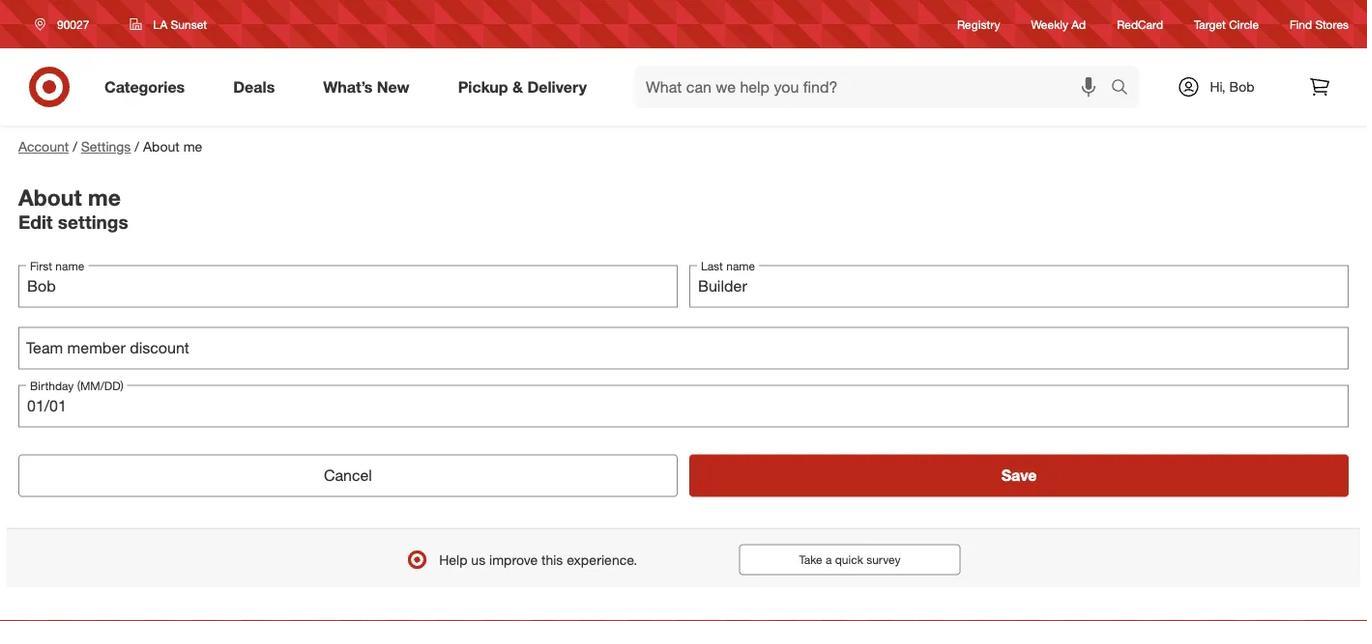 Task type: locate. For each thing, give the bounding box(es) containing it.
categories
[[104, 77, 185, 96]]

sunset
[[171, 17, 207, 31]]

target circle
[[1194, 17, 1259, 31]]

1 horizontal spatial me
[[183, 138, 202, 155]]

1 horizontal spatial about
[[143, 138, 180, 155]]

None text field
[[18, 265, 678, 308], [18, 327, 1349, 370], [18, 265, 678, 308], [18, 327, 1349, 370]]

1 vertical spatial me
[[88, 184, 121, 211]]

save
[[1001, 466, 1037, 485]]

weekly ad link
[[1031, 16, 1086, 32]]

about up edit
[[18, 184, 82, 211]]

about
[[143, 138, 180, 155], [18, 184, 82, 211]]

0 vertical spatial me
[[183, 138, 202, 155]]

None text field
[[689, 265, 1349, 308]]

cancel
[[324, 466, 372, 485]]

about right settings link
[[143, 138, 180, 155]]

la
[[153, 17, 167, 31]]

me down categories link
[[183, 138, 202, 155]]

account / settings / about me
[[18, 138, 202, 155]]

take a quick survey button
[[739, 545, 961, 576]]

90027 button
[[22, 7, 110, 42]]

0 horizontal spatial /
[[73, 138, 77, 155]]

account link
[[18, 138, 69, 155]]

pickup & delivery link
[[441, 66, 611, 108]]

edit
[[18, 211, 53, 234]]

0 vertical spatial about
[[143, 138, 180, 155]]

hi, bob
[[1210, 78, 1254, 95]]

What can we help you find? suggestions appear below search field
[[634, 66, 1116, 108]]

me up settings
[[88, 184, 121, 211]]

1 horizontal spatial /
[[135, 138, 139, 155]]

weekly ad
[[1031, 17, 1086, 31]]

0 horizontal spatial about
[[18, 184, 82, 211]]

search
[[1102, 79, 1149, 98]]

circle
[[1229, 17, 1259, 31]]

/ left settings
[[73, 138, 77, 155]]

me
[[183, 138, 202, 155], [88, 184, 121, 211]]

registry link
[[957, 16, 1000, 32]]

new
[[377, 77, 410, 96]]

find
[[1290, 17, 1312, 31]]

search button
[[1102, 66, 1149, 112]]

what's
[[323, 77, 373, 96]]

redcard
[[1117, 17, 1163, 31]]

0 horizontal spatial me
[[88, 184, 121, 211]]

help
[[439, 552, 467, 568]]

settings
[[58, 211, 128, 234]]

hi,
[[1210, 78, 1226, 95]]

this
[[541, 552, 563, 568]]

target circle link
[[1194, 16, 1259, 32]]

about inside about me edit settings
[[18, 184, 82, 211]]

/
[[73, 138, 77, 155], [135, 138, 139, 155]]

/ right settings
[[135, 138, 139, 155]]

None telephone field
[[18, 385, 1349, 428]]

1 vertical spatial about
[[18, 184, 82, 211]]

&
[[512, 77, 523, 96]]

delivery
[[527, 77, 587, 96]]

about me edit settings
[[18, 184, 128, 234]]

1 / from the left
[[73, 138, 77, 155]]

what's new link
[[307, 66, 434, 108]]

cancel button
[[18, 455, 678, 497]]



Task type: vqa. For each thing, say whether or not it's contained in the screenshot.
while within DEEP BUTTON TUFTING: Featuring deep button tufting, our sofa offers both design and comfort. The tufting allows for breathing space while you relax, limiting the amount of heat that is generated.
no



Task type: describe. For each thing, give the bounding box(es) containing it.
quick
[[835, 553, 863, 567]]

categories link
[[88, 66, 209, 108]]

survey
[[866, 553, 901, 567]]

la sunset button
[[117, 7, 219, 42]]

what's new
[[323, 77, 410, 96]]

improve
[[489, 552, 538, 568]]

help us improve this experience.
[[439, 552, 637, 568]]

experience.
[[567, 552, 637, 568]]

registry
[[957, 17, 1000, 31]]

find stores
[[1290, 17, 1349, 31]]

save button
[[689, 455, 1349, 497]]

bob
[[1229, 78, 1254, 95]]

90027
[[57, 17, 89, 31]]

take a quick survey
[[799, 553, 901, 567]]

pickup & delivery
[[458, 77, 587, 96]]

la sunset
[[153, 17, 207, 31]]

find stores link
[[1290, 16, 1349, 32]]

settings link
[[81, 138, 131, 155]]

a
[[826, 553, 832, 567]]

target
[[1194, 17, 1226, 31]]

weekly
[[1031, 17, 1068, 31]]

ad
[[1071, 17, 1086, 31]]

redcard link
[[1117, 16, 1163, 32]]

take
[[799, 553, 822, 567]]

2 / from the left
[[135, 138, 139, 155]]

stores
[[1315, 17, 1349, 31]]

settings
[[81, 138, 131, 155]]

account
[[18, 138, 69, 155]]

us
[[471, 552, 485, 568]]

deals
[[233, 77, 275, 96]]

pickup
[[458, 77, 508, 96]]

me inside about me edit settings
[[88, 184, 121, 211]]

deals link
[[217, 66, 299, 108]]



